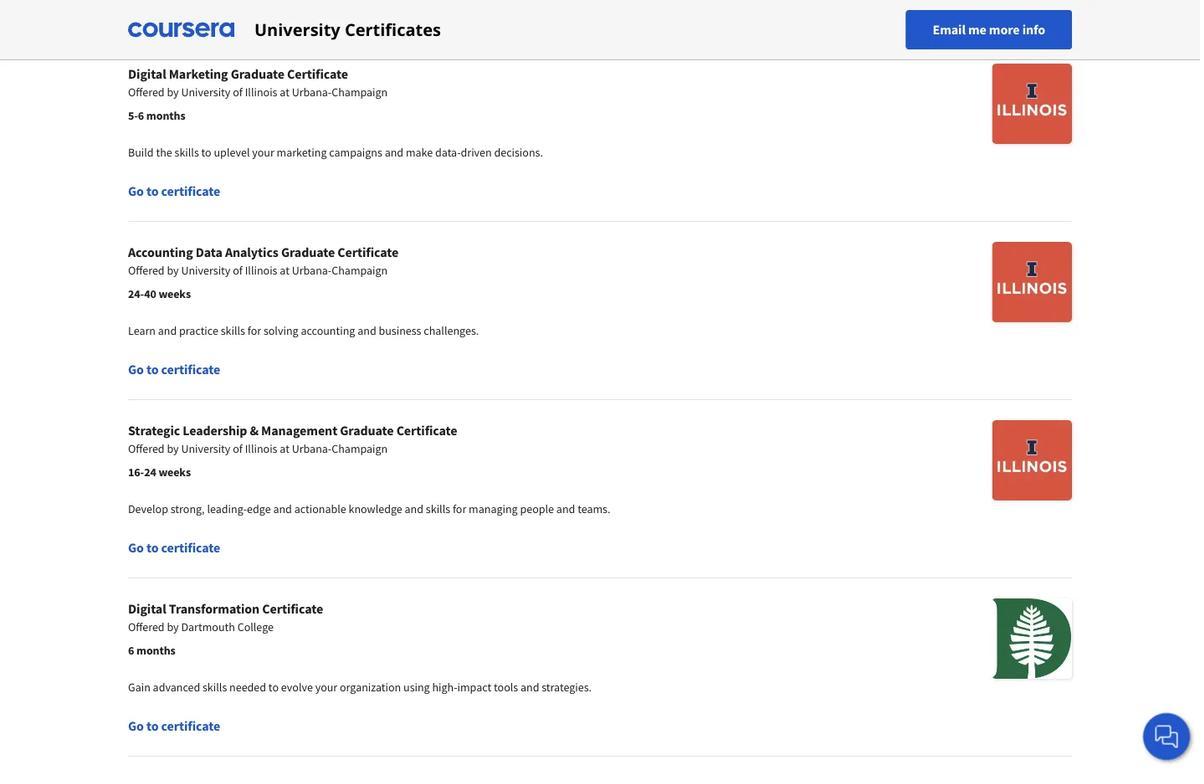 Task type: describe. For each thing, give the bounding box(es) containing it.
certificate for data
[[161, 361, 220, 378]]

offered inside digital marketing graduate certificate offered by university of illinois at urbana-champaign 5-6 months
[[128, 85, 165, 100]]

business
[[379, 323, 421, 338]]

1 vertical spatial your
[[315, 680, 338, 695]]

management
[[261, 422, 337, 439]]

decisions.
[[494, 145, 543, 160]]

1 horizontal spatial for
[[453, 501, 466, 516]]

marketing
[[277, 145, 327, 160]]

at inside digital marketing graduate certificate offered by university of illinois at urbana-champaign 5-6 months
[[280, 85, 290, 100]]

university up digital marketing graduate certificate offered by university of illinois at urbana-champaign 5-6 months
[[254, 18, 340, 41]]

16-
[[128, 465, 144, 480]]

analytics
[[225, 244, 279, 260]]

organization
[[340, 680, 401, 695]]

6 inside digital transformation certificate offered by dartmouth college 6 months
[[128, 643, 134, 658]]

&
[[250, 422, 259, 439]]

marketing
[[169, 65, 228, 82]]

learn
[[128, 323, 156, 338]]

urbana- inside accounting data analytics graduate certificate offered by university of illinois at urbana-champaign 24-40 weeks
[[292, 263, 332, 278]]

university inside accounting data analytics graduate certificate offered by university of illinois at urbana-champaign 24-40 weeks
[[181, 263, 231, 278]]

months inside digital marketing graduate certificate offered by university of illinois at urbana-champaign 5-6 months
[[146, 108, 185, 123]]

graduate inside strategic leadership & management graduate certificate offered by university of illinois at urbana-champaign 16-24 weeks
[[340, 422, 394, 439]]

practice
[[179, 323, 218, 338]]

strategies.
[[542, 680, 592, 695]]

go for strategic leadership & management graduate certificate
[[128, 539, 144, 556]]

build
[[128, 145, 154, 160]]

go to certificate for transformation
[[128, 717, 220, 734]]

email me more info
[[933, 21, 1045, 38]]

college
[[237, 619, 274, 634]]

illinois inside digital marketing graduate certificate offered by university of illinois at urbana-champaign 5-6 months
[[245, 85, 277, 100]]

6 inside digital marketing graduate certificate offered by university of illinois at urbana-champaign 5-6 months
[[138, 108, 144, 123]]

go to certificate for leadership
[[128, 539, 220, 556]]

at inside accounting data analytics graduate certificate offered by university of illinois at urbana-champaign 24-40 weeks
[[280, 263, 290, 278]]

coursera image
[[128, 16, 234, 43]]

certificate inside digital transformation certificate offered by dartmouth college 6 months
[[262, 600, 323, 617]]

offered inside strategic leadership & management graduate certificate offered by university of illinois at urbana-champaign 16-24 weeks
[[128, 441, 165, 456]]

accounting
[[128, 244, 193, 260]]

email me more info button
[[906, 10, 1072, 49]]

tools
[[494, 680, 518, 695]]

using
[[403, 680, 430, 695]]

at inside strategic leadership & management graduate certificate offered by university of illinois at urbana-champaign 16-24 weeks
[[280, 441, 290, 456]]

learn and practice skills for solving accounting and business challenges.
[[128, 323, 479, 338]]

advanced
[[153, 680, 200, 695]]

data-
[[435, 145, 461, 160]]

make
[[406, 145, 433, 160]]

certificate for leadership
[[161, 539, 220, 556]]

and left business
[[358, 323, 376, 338]]

gain advanced skills needed to evolve your organization using high-impact tools and strategies.
[[128, 680, 592, 695]]

certificate for transformation
[[161, 717, 220, 734]]

build the skills to uplevel your marketing campaigns and make data-driven decisions.
[[128, 145, 543, 160]]

evolve
[[281, 680, 313, 695]]

by inside accounting data analytics graduate certificate offered by university of illinois at urbana-champaign 24-40 weeks
[[167, 263, 179, 278]]

transformation
[[169, 600, 260, 617]]

certificate inside accounting data analytics graduate certificate offered by university of illinois at urbana-champaign 24-40 weeks
[[338, 244, 399, 260]]

strategic
[[128, 422, 180, 439]]

5-
[[128, 108, 138, 123]]

of inside digital marketing graduate certificate offered by university of illinois at urbana-champaign 5-6 months
[[233, 85, 243, 100]]

leadership
[[183, 422, 247, 439]]

knowledge
[[349, 501, 402, 516]]

offered inside accounting data analytics graduate certificate offered by university of illinois at urbana-champaign 24-40 weeks
[[128, 263, 165, 278]]

university inside digital marketing graduate certificate offered by university of illinois at urbana-champaign 5-6 months
[[181, 85, 231, 100]]

accounting
[[301, 323, 355, 338]]

dartmouth
[[181, 619, 235, 634]]

digital marketing graduate certificate offered by university of illinois at urbana-champaign 5-6 months
[[128, 65, 388, 123]]

university of illinois at urbana-champaign image for accounting data analytics graduate certificate
[[992, 242, 1072, 322]]



Task type: locate. For each thing, give the bounding box(es) containing it.
3 at from the top
[[280, 441, 290, 456]]

university of illinois at urbana-champaign image for strategic leadership & management graduate certificate
[[992, 420, 1072, 501]]

skills left managing
[[426, 501, 450, 516]]

go to certificate down advanced
[[128, 717, 220, 734]]

at
[[280, 85, 290, 100], [280, 263, 290, 278], [280, 441, 290, 456]]

offered
[[128, 85, 165, 100], [128, 263, 165, 278], [128, 441, 165, 456], [128, 619, 165, 634]]

offered up 5-
[[128, 85, 165, 100]]

1 vertical spatial urbana-
[[292, 263, 332, 278]]

graduate right marketing on the top
[[231, 65, 285, 82]]

email
[[933, 21, 966, 38]]

champaign inside strategic leadership & management graduate certificate offered by university of illinois at urbana-champaign 16-24 weeks
[[332, 441, 388, 456]]

by down accounting
[[167, 263, 179, 278]]

champaign inside accounting data analytics graduate certificate offered by university of illinois at urbana-champaign 24-40 weeks
[[332, 263, 388, 278]]

2 offered from the top
[[128, 263, 165, 278]]

university of illinois at urbana-champaign image for digital marketing graduate certificate
[[992, 64, 1072, 144]]

and right edge
[[273, 501, 292, 516]]

1 illinois from the top
[[245, 85, 277, 100]]

digital inside digital transformation certificate offered by dartmouth college 6 months
[[128, 600, 166, 617]]

3 of from the top
[[233, 441, 243, 456]]

driven
[[461, 145, 492, 160]]

4 certificate from the top
[[161, 539, 220, 556]]

needed
[[229, 680, 266, 695]]

0 vertical spatial weeks
[[159, 286, 191, 301]]

graduate inside accounting data analytics graduate certificate offered by university of illinois at urbana-champaign 24-40 weeks
[[281, 244, 335, 260]]

1 urbana- from the top
[[292, 85, 332, 100]]

2 weeks from the top
[[159, 465, 191, 480]]

weeks inside accounting data analytics graduate certificate offered by university of illinois at urbana-champaign 24-40 weeks
[[159, 286, 191, 301]]

offered down strategic
[[128, 441, 165, 456]]

go to certificate up marketing on the top
[[128, 4, 220, 21]]

2 by from the top
[[167, 263, 179, 278]]

1 offered from the top
[[128, 85, 165, 100]]

certificate
[[161, 4, 220, 21], [161, 182, 220, 199], [161, 361, 220, 378], [161, 539, 220, 556], [161, 717, 220, 734]]

0 horizontal spatial your
[[252, 145, 274, 160]]

0 vertical spatial for
[[248, 323, 261, 338]]

champaign inside digital marketing graduate certificate offered by university of illinois at urbana-champaign 5-6 months
[[332, 85, 388, 100]]

skills right practice
[[221, 323, 245, 338]]

weeks right 40
[[159, 286, 191, 301]]

more
[[989, 21, 1020, 38]]

0 vertical spatial illinois
[[245, 85, 277, 100]]

at up solving
[[280, 263, 290, 278]]

leading-
[[207, 501, 247, 516]]

1 vertical spatial at
[[280, 263, 290, 278]]

2 digital from the top
[[128, 600, 166, 617]]

your
[[252, 145, 274, 160], [315, 680, 338, 695]]

university of illinois at urbana-champaign image
[[992, 64, 1072, 144], [992, 242, 1072, 322], [992, 420, 1072, 501]]

certificate inside strategic leadership & management graduate certificate offered by university of illinois at urbana-champaign 16-24 weeks
[[396, 422, 457, 439]]

and right knowledge
[[405, 501, 424, 516]]

2 vertical spatial champaign
[[332, 441, 388, 456]]

me
[[968, 21, 987, 38]]

40
[[144, 286, 156, 301]]

3 champaign from the top
[[332, 441, 388, 456]]

2 vertical spatial of
[[233, 441, 243, 456]]

dartmouth college image
[[992, 599, 1072, 679]]

weeks right "24"
[[159, 465, 191, 480]]

champaign
[[332, 85, 388, 100], [332, 263, 388, 278], [332, 441, 388, 456]]

go to certificate down strong, on the bottom left of the page
[[128, 539, 220, 556]]

0 vertical spatial 6
[[138, 108, 144, 123]]

your right evolve
[[315, 680, 338, 695]]

2 go from the top
[[128, 182, 144, 199]]

graduate inside digital marketing graduate certificate offered by university of illinois at urbana-champaign 5-6 months
[[231, 65, 285, 82]]

develop
[[128, 501, 168, 516]]

1 vertical spatial university of illinois at urbana-champaign image
[[992, 242, 1072, 322]]

3 certificate from the top
[[161, 361, 220, 378]]

illinois
[[245, 85, 277, 100], [245, 263, 277, 278], [245, 441, 277, 456]]

2 vertical spatial graduate
[[340, 422, 394, 439]]

certificate
[[287, 65, 348, 82], [338, 244, 399, 260], [396, 422, 457, 439], [262, 600, 323, 617]]

certificate down practice
[[161, 361, 220, 378]]

digital for digital marketing graduate certificate
[[128, 65, 166, 82]]

go to certificate down the
[[128, 182, 220, 199]]

5 go to certificate from the top
[[128, 717, 220, 734]]

1 vertical spatial of
[[233, 263, 243, 278]]

illinois up uplevel
[[245, 85, 277, 100]]

go for accounting data analytics graduate certificate
[[128, 361, 144, 378]]

champaign up "develop strong, leading-edge and actionable knowledge and skills for managing people and teams."
[[332, 441, 388, 456]]

urbana-
[[292, 85, 332, 100], [292, 263, 332, 278], [292, 441, 332, 456]]

1 university of illinois at urbana-champaign image from the top
[[992, 64, 1072, 144]]

urbana- inside strategic leadership & management graduate certificate offered by university of illinois at urbana-champaign 16-24 weeks
[[292, 441, 332, 456]]

2 vertical spatial university of illinois at urbana-champaign image
[[992, 420, 1072, 501]]

teams.
[[578, 501, 611, 516]]

the
[[156, 145, 172, 160]]

graduate
[[231, 65, 285, 82], [281, 244, 335, 260], [340, 422, 394, 439]]

6
[[138, 108, 144, 123], [128, 643, 134, 658]]

1 vertical spatial illinois
[[245, 263, 277, 278]]

3 by from the top
[[167, 441, 179, 456]]

high-
[[432, 680, 458, 695]]

2 illinois from the top
[[245, 263, 277, 278]]

of down analytics
[[233, 263, 243, 278]]

2 certificate from the top
[[161, 182, 220, 199]]

illinois down &
[[245, 441, 277, 456]]

illinois inside accounting data analytics graduate certificate offered by university of illinois at urbana-champaign 24-40 weeks
[[245, 263, 277, 278]]

months right 5-
[[146, 108, 185, 123]]

of
[[233, 85, 243, 100], [233, 263, 243, 278], [233, 441, 243, 456]]

urbana- up the learn and practice skills for solving accounting and business challenges. in the left of the page
[[292, 263, 332, 278]]

digital transformation certificate offered by dartmouth college 6 months
[[128, 600, 323, 658]]

by
[[167, 85, 179, 100], [167, 263, 179, 278], [167, 441, 179, 456], [167, 619, 179, 634]]

1 vertical spatial for
[[453, 501, 466, 516]]

0 vertical spatial of
[[233, 85, 243, 100]]

3 illinois from the top
[[245, 441, 277, 456]]

6 up build
[[138, 108, 144, 123]]

1 certificate from the top
[[161, 4, 220, 21]]

actionable
[[294, 501, 346, 516]]

5 go from the top
[[128, 717, 144, 734]]

skills left needed
[[203, 680, 227, 695]]

1 by from the top
[[167, 85, 179, 100]]

graduate right management
[[340, 422, 394, 439]]

to
[[146, 4, 159, 21], [201, 145, 212, 160], [146, 182, 159, 199], [146, 361, 159, 378], [146, 539, 159, 556], [269, 680, 279, 695], [146, 717, 159, 734]]

3 go to certificate from the top
[[128, 361, 220, 378]]

university down marketing on the top
[[181, 85, 231, 100]]

info
[[1023, 21, 1045, 38]]

develop strong, leading-edge and actionable knowledge and skills for managing people and teams.
[[128, 501, 611, 516]]

1 horizontal spatial 6
[[138, 108, 144, 123]]

2 urbana- from the top
[[292, 263, 332, 278]]

at down management
[[280, 441, 290, 456]]

1 vertical spatial months
[[136, 643, 176, 658]]

0 horizontal spatial 6
[[128, 643, 134, 658]]

go for digital transformation certificate
[[128, 717, 144, 734]]

5 certificate from the top
[[161, 717, 220, 734]]

and left teams. on the bottom
[[557, 501, 575, 516]]

university down 'data'
[[181, 263, 231, 278]]

months up gain
[[136, 643, 176, 658]]

challenges.
[[424, 323, 479, 338]]

for left managing
[[453, 501, 466, 516]]

go to certificate for marketing
[[128, 182, 220, 199]]

2 champaign from the top
[[332, 263, 388, 278]]

1 digital from the top
[[128, 65, 166, 82]]

edge
[[247, 501, 271, 516]]

1 of from the top
[[233, 85, 243, 100]]

weeks
[[159, 286, 191, 301], [159, 465, 191, 480]]

certificate down advanced
[[161, 717, 220, 734]]

digital for digital transformation certificate
[[128, 600, 166, 617]]

0 vertical spatial at
[[280, 85, 290, 100]]

certificates
[[345, 18, 441, 41]]

by down strategic
[[167, 441, 179, 456]]

by inside digital marketing graduate certificate offered by university of illinois at urbana-champaign 5-6 months
[[167, 85, 179, 100]]

campaigns
[[329, 145, 382, 160]]

of inside accounting data analytics graduate certificate offered by university of illinois at urbana-champaign 24-40 weeks
[[233, 263, 243, 278]]

0 vertical spatial champaign
[[332, 85, 388, 100]]

1 champaign from the top
[[332, 85, 388, 100]]

champaign up accounting
[[332, 263, 388, 278]]

at up the marketing
[[280, 85, 290, 100]]

3 offered from the top
[[128, 441, 165, 456]]

1 vertical spatial champaign
[[332, 263, 388, 278]]

2 vertical spatial illinois
[[245, 441, 277, 456]]

digital left transformation
[[128, 600, 166, 617]]

3 go from the top
[[128, 361, 144, 378]]

1 vertical spatial 6
[[128, 643, 134, 658]]

go to certificate link
[[128, 0, 1072, 43]]

weeks inside strategic leadership & management graduate certificate offered by university of illinois at urbana-champaign 16-24 weeks
[[159, 465, 191, 480]]

4 by from the top
[[167, 619, 179, 634]]

digital inside digital marketing graduate certificate offered by university of illinois at urbana-champaign 5-6 months
[[128, 65, 166, 82]]

go to certificate
[[128, 4, 220, 21], [128, 182, 220, 199], [128, 361, 220, 378], [128, 539, 220, 556], [128, 717, 220, 734]]

certificate for marketing
[[161, 182, 220, 199]]

0 vertical spatial digital
[[128, 65, 166, 82]]

2 vertical spatial urbana-
[[292, 441, 332, 456]]

2 go to certificate from the top
[[128, 182, 220, 199]]

offered up gain
[[128, 619, 165, 634]]

0 vertical spatial your
[[252, 145, 274, 160]]

months inside digital transformation certificate offered by dartmouth college 6 months
[[136, 643, 176, 658]]

solving
[[264, 323, 299, 338]]

strategic leadership & management graduate certificate offered by university of illinois at urbana-champaign 16-24 weeks
[[128, 422, 457, 480]]

urbana- down management
[[292, 441, 332, 456]]

people
[[520, 501, 554, 516]]

and left make
[[385, 145, 404, 160]]

skills
[[175, 145, 199, 160], [221, 323, 245, 338], [426, 501, 450, 516], [203, 680, 227, 695]]

graduate right analytics
[[281, 244, 335, 260]]

certificate inside digital marketing graduate certificate offered by university of illinois at urbana-champaign 5-6 months
[[287, 65, 348, 82]]

go to certificate for data
[[128, 361, 220, 378]]

chat with us image
[[1153, 723, 1180, 750]]

certificate down strong, on the bottom left of the page
[[161, 539, 220, 556]]

1 horizontal spatial your
[[315, 680, 338, 695]]

university down leadership
[[181, 441, 231, 456]]

urbana- up the marketing
[[292, 85, 332, 100]]

6 up gain
[[128, 643, 134, 658]]

2 of from the top
[[233, 263, 243, 278]]

0 vertical spatial university of illinois at urbana-champaign image
[[992, 64, 1072, 144]]

2 vertical spatial at
[[280, 441, 290, 456]]

0 vertical spatial months
[[146, 108, 185, 123]]

for left solving
[[248, 323, 261, 338]]

0 vertical spatial graduate
[[231, 65, 285, 82]]

1 weeks from the top
[[159, 286, 191, 301]]

uplevel
[[214, 145, 250, 160]]

data
[[196, 244, 223, 260]]

for
[[248, 323, 261, 338], [453, 501, 466, 516]]

2 university of illinois at urbana-champaign image from the top
[[992, 242, 1072, 322]]

4 go from the top
[[128, 539, 144, 556]]

urbana- inside digital marketing graduate certificate offered by university of illinois at urbana-champaign 5-6 months
[[292, 85, 332, 100]]

strong,
[[171, 501, 205, 516]]

of inside strategic leadership & management graduate certificate offered by university of illinois at urbana-champaign 16-24 weeks
[[233, 441, 243, 456]]

illinois inside strategic leadership & management graduate certificate offered by university of illinois at urbana-champaign 16-24 weeks
[[245, 441, 277, 456]]

4 go to certificate from the top
[[128, 539, 220, 556]]

go
[[128, 4, 144, 21], [128, 182, 144, 199], [128, 361, 144, 378], [128, 539, 144, 556], [128, 717, 144, 734]]

1 vertical spatial weeks
[[159, 465, 191, 480]]

and right learn
[[158, 323, 177, 338]]

gain
[[128, 680, 151, 695]]

1 at from the top
[[280, 85, 290, 100]]

4 offered from the top
[[128, 619, 165, 634]]

1 vertical spatial graduate
[[281, 244, 335, 260]]

by down marketing on the top
[[167, 85, 179, 100]]

certificate up marketing on the top
[[161, 4, 220, 21]]

accounting data analytics graduate certificate offered by university of illinois at urbana-champaign 24-40 weeks
[[128, 244, 399, 301]]

offered down accounting
[[128, 263, 165, 278]]

by inside strategic leadership & management graduate certificate offered by university of illinois at urbana-champaign 16-24 weeks
[[167, 441, 179, 456]]

24
[[144, 465, 156, 480]]

champaign up campaigns
[[332, 85, 388, 100]]

and right the tools
[[521, 680, 539, 695]]

of down leadership
[[233, 441, 243, 456]]

1 go from the top
[[128, 4, 144, 21]]

3 university of illinois at urbana-champaign image from the top
[[992, 420, 1072, 501]]

skills right the
[[175, 145, 199, 160]]

24-
[[128, 286, 144, 301]]

and
[[385, 145, 404, 160], [158, 323, 177, 338], [358, 323, 376, 338], [273, 501, 292, 516], [405, 501, 424, 516], [557, 501, 575, 516], [521, 680, 539, 695]]

impact
[[457, 680, 492, 695]]

1 go to certificate from the top
[[128, 4, 220, 21]]

digital up 5-
[[128, 65, 166, 82]]

months
[[146, 108, 185, 123], [136, 643, 176, 658]]

offered inside digital transformation certificate offered by dartmouth college 6 months
[[128, 619, 165, 634]]

0 vertical spatial urbana-
[[292, 85, 332, 100]]

your right uplevel
[[252, 145, 274, 160]]

go for digital marketing graduate certificate
[[128, 182, 144, 199]]

illinois down analytics
[[245, 263, 277, 278]]

0 horizontal spatial for
[[248, 323, 261, 338]]

3 urbana- from the top
[[292, 441, 332, 456]]

go to certificate down practice
[[128, 361, 220, 378]]

1 vertical spatial digital
[[128, 600, 166, 617]]

digital
[[128, 65, 166, 82], [128, 600, 166, 617]]

university
[[254, 18, 340, 41], [181, 85, 231, 100], [181, 263, 231, 278], [181, 441, 231, 456]]

university certificates
[[254, 18, 441, 41]]

university inside strategic leadership & management graduate certificate offered by university of illinois at urbana-champaign 16-24 weeks
[[181, 441, 231, 456]]

2 at from the top
[[280, 263, 290, 278]]

managing
[[469, 501, 518, 516]]

certificate down the
[[161, 182, 220, 199]]

by inside digital transformation certificate offered by dartmouth college 6 months
[[167, 619, 179, 634]]

of up uplevel
[[233, 85, 243, 100]]

by left "dartmouth"
[[167, 619, 179, 634]]



Task type: vqa. For each thing, say whether or not it's contained in the screenshot.
"preferences."
no



